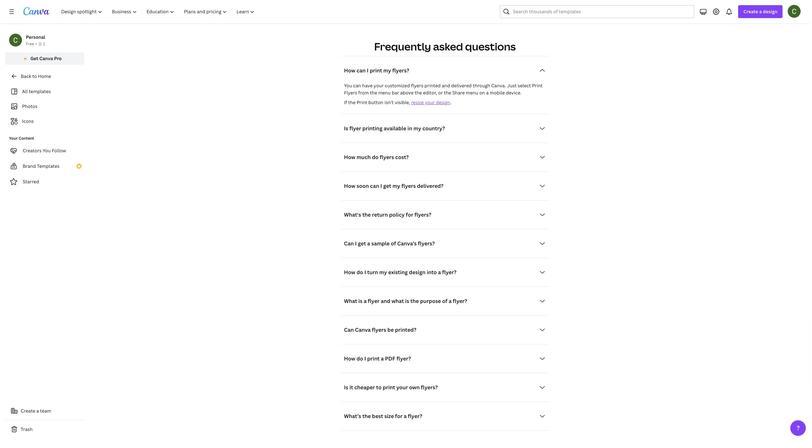 Task type: describe. For each thing, give the bounding box(es) containing it.
flyer? right into
[[443, 269, 457, 276]]

the inside what's the best size for a flyer? dropdown button
[[363, 414, 371, 421]]

can for you
[[353, 83, 361, 89]]

canva for get
[[39, 55, 53, 62]]

brand templates
[[23, 163, 60, 169]]

free •
[[26, 41, 37, 47]]

print for my
[[370, 67, 382, 74]]

starred
[[23, 179, 39, 185]]

printing
[[363, 125, 383, 132]]

can for can i get a sample of canva's flyers?
[[344, 241, 354, 248]]

on
[[480, 90, 485, 96]]

create a team button
[[5, 405, 84, 418]]

is flyer printing available in my country? button
[[342, 122, 549, 135]]

isn't
[[385, 100, 394, 106]]

can inside dropdown button
[[370, 183, 379, 190]]

photos link
[[9, 100, 80, 113]]

for for flyers?
[[406, 212, 414, 219]]

0 vertical spatial flyer
[[350, 125, 361, 132]]

if
[[344, 100, 347, 106]]

how do i print a pdf flyer? button
[[342, 353, 549, 366]]

how for how can i print my flyers?
[[344, 67, 356, 74]]

2 vertical spatial print
[[383, 385, 395, 392]]

a inside dropdown button
[[404, 414, 407, 421]]

0 vertical spatial do
[[372, 154, 379, 161]]

the right the if
[[348, 100, 356, 106]]

what's the return policy for flyers? button
[[342, 209, 549, 222]]

what's the return policy for flyers?
[[344, 212, 432, 219]]

all
[[22, 88, 28, 95]]

is for is flyer printing available in my country?
[[344, 125, 349, 132]]

customized
[[385, 83, 410, 89]]

create for create a design
[[744, 8, 759, 15]]

1 horizontal spatial of
[[443, 298, 448, 305]]

templates
[[29, 88, 51, 95]]

create for create a team
[[21, 409, 35, 415]]

or
[[438, 90, 443, 96]]

flyers? inside can i get a sample of canva's flyers? dropdown button
[[418, 241, 435, 248]]

1 menu from the left
[[379, 90, 391, 96]]

create a team
[[21, 409, 51, 415]]

brand
[[23, 163, 36, 169]]

button
[[369, 100, 384, 106]]

frequently
[[375, 40, 431, 54]]

is it cheaper to print your own flyers?
[[344, 385, 438, 392]]

purpose
[[420, 298, 441, 305]]

how much do flyers cost? button
[[342, 151, 549, 164]]

how for how soon can i get my flyers delivered?
[[344, 183, 356, 190]]

frequently asked questions
[[375, 40, 516, 54]]

select
[[518, 83, 531, 89]]

trash
[[21, 427, 33, 433]]

2 menu from the left
[[466, 90, 479, 96]]

top level navigation element
[[57, 5, 260, 18]]

the right or
[[444, 90, 452, 96]]

my right "in"
[[414, 125, 422, 132]]

create a design button
[[739, 5, 783, 18]]

the up resize on the right
[[415, 90, 422, 96]]

flyers inside dropdown button
[[402, 183, 416, 190]]

how can i print my flyers? button
[[342, 64, 549, 77]]

asked
[[433, 40, 463, 54]]

policy
[[389, 212, 405, 219]]

starred link
[[5, 176, 84, 189]]

and inside dropdown button
[[381, 298, 391, 305]]

get
[[30, 55, 38, 62]]

be
[[388, 327, 394, 334]]

can canva flyers be printed?
[[344, 327, 417, 334]]

editor,
[[423, 90, 437, 96]]

canva.
[[492, 83, 507, 89]]

above
[[401, 90, 414, 96]]

flyers inside dropdown button
[[380, 154, 394, 161]]

what's
[[344, 212, 361, 219]]

flyers inside the you can have your customized flyers printed and delivered through canva. just select print flyers from the menu bar above the editor, or the share menu on a mobile device.
[[411, 83, 424, 89]]

canva for can
[[355, 327, 371, 334]]

print for a
[[368, 356, 380, 363]]

printed
[[425, 83, 441, 89]]

how do i print a pdf flyer?
[[344, 356, 411, 363]]

can for how
[[357, 67, 366, 74]]

through
[[473, 83, 491, 89]]

how much do flyers cost?
[[344, 154, 409, 161]]

flyer? right 'pdf'
[[397, 356, 411, 363]]

i inside can i get a sample of canva's flyers? dropdown button
[[355, 241, 357, 248]]

2 is from the left
[[405, 298, 409, 305]]

return
[[372, 212, 388, 219]]

and inside the you can have your customized flyers printed and delivered through canva. just select print flyers from the menu bar above the editor, or the share menu on a mobile device.
[[442, 83, 450, 89]]

canva's
[[398, 241, 417, 248]]

follow
[[52, 148, 66, 154]]

you can have your customized flyers printed and delivered through canva. just select print flyers from the menu bar above the editor, or the share menu on a mobile device.
[[344, 83, 543, 96]]

christina overa image
[[788, 5, 801, 18]]

what
[[344, 298, 357, 305]]

into
[[427, 269, 437, 276]]

your inside the you can have your customized flyers printed and delivered through canva. just select print flyers from the menu bar above the editor, or the share menu on a mobile device.
[[374, 83, 384, 89]]

back to home link
[[5, 70, 84, 83]]

cheaper
[[355, 385, 375, 392]]

can for can canva flyers be printed?
[[344, 327, 354, 334]]

icons
[[22, 118, 34, 124]]

get canva pro button
[[5, 52, 84, 65]]

device.
[[506, 90, 522, 96]]

to inside dropdown button
[[376, 385, 382, 392]]

resize your design link
[[412, 100, 451, 106]]

i inside how soon can i get my flyers delivered? dropdown button
[[381, 183, 382, 190]]

size
[[385, 414, 394, 421]]

icons link
[[9, 115, 80, 128]]

pdf
[[385, 356, 396, 363]]

can i get a sample of canva's flyers?
[[344, 241, 435, 248]]

existing
[[389, 269, 408, 276]]

how soon can i get my flyers delivered? button
[[342, 180, 549, 193]]

printed?
[[395, 327, 417, 334]]

visible,
[[395, 100, 410, 106]]

get inside dropdown button
[[384, 183, 392, 190]]

flyer? right purpose
[[453, 298, 468, 305]]

home
[[38, 73, 51, 79]]

i for existing
[[365, 269, 366, 276]]

mobile
[[490, 90, 505, 96]]

what
[[392, 298, 404, 305]]

can canva flyers be printed? button
[[342, 324, 549, 337]]

1 horizontal spatial design
[[436, 100, 451, 106]]

best
[[372, 414, 383, 421]]

delivered
[[451, 83, 472, 89]]



Task type: locate. For each thing, give the bounding box(es) containing it.
flyer?
[[443, 269, 457, 276], [453, 298, 468, 305], [397, 356, 411, 363], [408, 414, 423, 421]]

1 horizontal spatial is
[[405, 298, 409, 305]]

the left purpose
[[411, 298, 419, 305]]

how left turn
[[344, 269, 356, 276]]

it
[[350, 385, 353, 392]]

i inside how do i turn my existing design into a flyer? dropdown button
[[365, 269, 366, 276]]

just
[[508, 83, 517, 89]]

1 horizontal spatial get
[[384, 183, 392, 190]]

how for how much do flyers cost?
[[344, 154, 356, 161]]

1 can from the top
[[344, 241, 354, 248]]

print right the cheaper
[[383, 385, 395, 392]]

i right soon
[[381, 183, 382, 190]]

of right purpose
[[443, 298, 448, 305]]

how for how do i print a pdf flyer?
[[344, 356, 356, 363]]

can inside dropdown button
[[344, 241, 354, 248]]

bar
[[392, 90, 399, 96]]

0 vertical spatial your
[[374, 83, 384, 89]]

1 horizontal spatial canva
[[355, 327, 371, 334]]

0 horizontal spatial create
[[21, 409, 35, 415]]

0 horizontal spatial of
[[391, 241, 396, 248]]

0 vertical spatial you
[[344, 83, 352, 89]]

1 vertical spatial to
[[376, 385, 382, 392]]

all templates link
[[9, 86, 80, 98]]

how inside dropdown button
[[344, 183, 356, 190]]

1 how from the top
[[344, 67, 356, 74]]

1 vertical spatial can
[[344, 327, 354, 334]]

if the print button isn't visible, resize your design .
[[344, 100, 452, 106]]

free
[[26, 41, 34, 47]]

you
[[344, 83, 352, 89], [43, 148, 51, 154]]

flyers? up customized
[[393, 67, 410, 74]]

flyers inside 'dropdown button'
[[372, 327, 386, 334]]

how up it
[[344, 356, 356, 363]]

canva left be
[[355, 327, 371, 334]]

0 vertical spatial create
[[744, 8, 759, 15]]

what's the best size for a flyer?
[[344, 414, 423, 421]]

turn
[[368, 269, 378, 276]]

creators you follow
[[23, 148, 66, 154]]

design left christina overa icon
[[763, 8, 778, 15]]

1 vertical spatial can
[[353, 83, 361, 89]]

of right sample
[[391, 241, 396, 248]]

1 horizontal spatial print
[[532, 83, 543, 89]]

flyer? right size
[[408, 414, 423, 421]]

1 is from the left
[[359, 298, 363, 305]]

get right soon
[[384, 183, 392, 190]]

can right soon
[[370, 183, 379, 190]]

what is a flyer and what is the purpose of a flyer? button
[[342, 295, 549, 308]]

for for a
[[395, 414, 403, 421]]

print down from
[[357, 100, 368, 106]]

menu up isn't
[[379, 90, 391, 96]]

create a design
[[744, 8, 778, 15]]

can inside the you can have your customized flyers printed and delivered through canva. just select print flyers from the menu bar above the editor, or the share menu on a mobile device.
[[353, 83, 361, 89]]

all templates
[[22, 88, 51, 95]]

what's the best size for a flyer? button
[[342, 411, 549, 424]]

much
[[357, 154, 371, 161]]

0 vertical spatial is
[[344, 125, 349, 132]]

can up have
[[357, 67, 366, 74]]

creators you follow link
[[5, 145, 84, 157]]

0 horizontal spatial you
[[43, 148, 51, 154]]

creators
[[23, 148, 42, 154]]

to right back
[[32, 73, 37, 79]]

canva left 'pro'
[[39, 55, 53, 62]]

in
[[408, 125, 413, 132]]

back to home
[[21, 73, 51, 79]]

sample
[[372, 241, 390, 248]]

0 vertical spatial of
[[391, 241, 396, 248]]

the
[[370, 90, 377, 96], [415, 90, 422, 96], [444, 90, 452, 96], [348, 100, 356, 106], [363, 212, 371, 219], [411, 298, 419, 305], [363, 414, 371, 421]]

resize
[[412, 100, 424, 106]]

get left sample
[[358, 241, 366, 248]]

my up customized
[[384, 67, 391, 74]]

have
[[362, 83, 373, 89]]

you left follow
[[43, 148, 51, 154]]

1 vertical spatial is
[[344, 385, 349, 392]]

flyers left delivered?
[[402, 183, 416, 190]]

menu left on
[[466, 90, 479, 96]]

how do i turn my existing design into a flyer?
[[344, 269, 457, 276]]

1 horizontal spatial and
[[442, 83, 450, 89]]

trash link
[[5, 424, 84, 437]]

the inside what is a flyer and what is the purpose of a flyer? dropdown button
[[411, 298, 419, 305]]

2 horizontal spatial design
[[763, 8, 778, 15]]

can down what's
[[344, 241, 354, 248]]

i left 'pdf'
[[365, 356, 366, 363]]

share
[[453, 90, 465, 96]]

1 vertical spatial print
[[368, 356, 380, 363]]

and left what at the left
[[381, 298, 391, 305]]

1 horizontal spatial create
[[744, 8, 759, 15]]

1 horizontal spatial menu
[[466, 90, 479, 96]]

you inside the you can have your customized flyers printed and delivered through canva. just select print flyers from the menu bar above the editor, or the share menu on a mobile device.
[[344, 83, 352, 89]]

print left 'pdf'
[[368, 356, 380, 363]]

create inside dropdown button
[[744, 8, 759, 15]]

a inside button
[[36, 409, 39, 415]]

my up policy
[[393, 183, 401, 190]]

do for turn
[[357, 269, 363, 276]]

2 vertical spatial can
[[370, 183, 379, 190]]

0 vertical spatial can
[[357, 67, 366, 74]]

back
[[21, 73, 31, 79]]

2 vertical spatial design
[[409, 269, 426, 276]]

my inside dropdown button
[[393, 183, 401, 190]]

can up from
[[353, 83, 361, 89]]

flyers? right canva's
[[418, 241, 435, 248]]

the inside what's the return policy for flyers? dropdown button
[[363, 212, 371, 219]]

do left turn
[[357, 269, 363, 276]]

0 horizontal spatial for
[[395, 414, 403, 421]]

what is a flyer and what is the purpose of a flyer?
[[344, 298, 468, 305]]

do up the cheaper
[[357, 356, 363, 363]]

is for is it cheaper to print your own flyers?
[[344, 385, 349, 392]]

flyers
[[411, 83, 424, 89], [380, 154, 394, 161], [402, 183, 416, 190], [372, 327, 386, 334]]

0 vertical spatial print
[[532, 83, 543, 89]]

the left best
[[363, 414, 371, 421]]

i for flyers?
[[367, 67, 369, 74]]

1 vertical spatial flyer
[[368, 298, 380, 305]]

your left own
[[397, 385, 408, 392]]

team
[[40, 409, 51, 415]]

1 vertical spatial canva
[[355, 327, 371, 334]]

1 vertical spatial you
[[43, 148, 51, 154]]

your down editor,
[[425, 100, 435, 106]]

5 how from the top
[[344, 356, 356, 363]]

design down or
[[436, 100, 451, 106]]

2 vertical spatial do
[[357, 356, 363, 363]]

is left it
[[344, 385, 349, 392]]

print right select
[[532, 83, 543, 89]]

.
[[451, 100, 452, 106]]

do right much at top left
[[372, 154, 379, 161]]

print
[[370, 67, 382, 74], [368, 356, 380, 363], [383, 385, 395, 392]]

1 horizontal spatial for
[[406, 212, 414, 219]]

your right have
[[374, 83, 384, 89]]

1 vertical spatial design
[[436, 100, 451, 106]]

can
[[344, 241, 354, 248], [344, 327, 354, 334]]

•
[[35, 41, 37, 47]]

can inside 'dropdown button'
[[344, 327, 354, 334]]

1 horizontal spatial to
[[376, 385, 382, 392]]

flyer? inside dropdown button
[[408, 414, 423, 421]]

i left sample
[[355, 241, 357, 248]]

flyers?
[[393, 67, 410, 74], [415, 212, 432, 219], [418, 241, 435, 248], [421, 385, 438, 392]]

flyers up above
[[411, 83, 424, 89]]

0 vertical spatial and
[[442, 83, 450, 89]]

0 horizontal spatial and
[[381, 298, 391, 305]]

canva inside 'dropdown button'
[[355, 327, 371, 334]]

flyers left be
[[372, 327, 386, 334]]

get canva pro
[[30, 55, 62, 62]]

4 how from the top
[[344, 269, 356, 276]]

flyers? right policy
[[415, 212, 432, 219]]

3 how from the top
[[344, 183, 356, 190]]

get inside dropdown button
[[358, 241, 366, 248]]

i inside how do i print a pdf flyer? dropdown button
[[365, 356, 366, 363]]

1 is from the top
[[344, 125, 349, 132]]

1 vertical spatial print
[[357, 100, 368, 106]]

1 vertical spatial your
[[425, 100, 435, 106]]

how left much at top left
[[344, 154, 356, 161]]

1 vertical spatial of
[[443, 298, 448, 305]]

your inside dropdown button
[[397, 385, 408, 392]]

0 horizontal spatial canva
[[39, 55, 53, 62]]

flyers? inside how can i print my flyers? dropdown button
[[393, 67, 410, 74]]

i inside how can i print my flyers? dropdown button
[[367, 67, 369, 74]]

of
[[391, 241, 396, 248], [443, 298, 448, 305]]

2 vertical spatial your
[[397, 385, 408, 392]]

is right what
[[359, 298, 363, 305]]

1 horizontal spatial flyer
[[368, 298, 380, 305]]

1 horizontal spatial your
[[397, 385, 408, 392]]

flyers? inside is it cheaper to print your own flyers? dropdown button
[[421, 385, 438, 392]]

to
[[32, 73, 37, 79], [376, 385, 382, 392]]

1 vertical spatial create
[[21, 409, 35, 415]]

flyers? inside what's the return policy for flyers? dropdown button
[[415, 212, 432, 219]]

0 vertical spatial design
[[763, 8, 778, 15]]

for right size
[[395, 414, 403, 421]]

templates
[[37, 163, 60, 169]]

2 horizontal spatial your
[[425, 100, 435, 106]]

content
[[19, 136, 34, 141]]

a inside the you can have your customized flyers printed and delivered through canva. just select print flyers from the menu bar above the editor, or the share menu on a mobile device.
[[486, 90, 489, 96]]

available
[[384, 125, 407, 132]]

can
[[357, 67, 366, 74], [353, 83, 361, 89], [370, 183, 379, 190]]

flyer right what
[[368, 298, 380, 305]]

is right what at the left
[[405, 298, 409, 305]]

delivered?
[[417, 183, 444, 190]]

print up have
[[370, 67, 382, 74]]

your
[[9, 136, 18, 141]]

0 vertical spatial print
[[370, 67, 382, 74]]

2 can from the top
[[344, 327, 354, 334]]

do
[[372, 154, 379, 161], [357, 269, 363, 276], [357, 356, 363, 363]]

0 horizontal spatial print
[[357, 100, 368, 106]]

0 horizontal spatial get
[[358, 241, 366, 248]]

print inside the you can have your customized flyers printed and delivered through canva. just select print flyers from the menu bar above the editor, or the share menu on a mobile device.
[[532, 83, 543, 89]]

pro
[[54, 55, 62, 62]]

1 horizontal spatial you
[[344, 83, 352, 89]]

canva
[[39, 55, 53, 62], [355, 327, 371, 334]]

0 horizontal spatial is
[[359, 298, 363, 305]]

design left into
[[409, 269, 426, 276]]

for right policy
[[406, 212, 414, 219]]

0 vertical spatial get
[[384, 183, 392, 190]]

how can i print my flyers?
[[344, 67, 410, 74]]

0 vertical spatial to
[[32, 73, 37, 79]]

0 horizontal spatial to
[[32, 73, 37, 79]]

flyers left cost?
[[380, 154, 394, 161]]

1 vertical spatial and
[[381, 298, 391, 305]]

is flyer printing available in my country?
[[344, 125, 445, 132]]

0 horizontal spatial flyer
[[350, 125, 361, 132]]

to right the cheaper
[[376, 385, 382, 392]]

i up have
[[367, 67, 369, 74]]

2 how from the top
[[344, 154, 356, 161]]

your
[[374, 83, 384, 89], [425, 100, 435, 106], [397, 385, 408, 392]]

soon
[[357, 183, 369, 190]]

the left return
[[363, 212, 371, 219]]

canva inside button
[[39, 55, 53, 62]]

1 vertical spatial do
[[357, 269, 363, 276]]

brand templates link
[[5, 160, 84, 173]]

do for print
[[357, 356, 363, 363]]

your content
[[9, 136, 34, 141]]

0 vertical spatial canva
[[39, 55, 53, 62]]

can inside dropdown button
[[357, 67, 366, 74]]

how soon can i get my flyers delivered?
[[344, 183, 444, 190]]

i for pdf
[[365, 356, 366, 363]]

1
[[43, 41, 45, 47]]

0 vertical spatial for
[[406, 212, 414, 219]]

0 horizontal spatial design
[[409, 269, 426, 276]]

0 vertical spatial can
[[344, 241, 354, 248]]

how
[[344, 67, 356, 74], [344, 154, 356, 161], [344, 183, 356, 190], [344, 269, 356, 276], [344, 356, 356, 363]]

1 vertical spatial get
[[358, 241, 366, 248]]

cost?
[[396, 154, 409, 161]]

my right turn
[[380, 269, 387, 276]]

menu
[[379, 90, 391, 96], [466, 90, 479, 96]]

can down what
[[344, 327, 354, 334]]

can i get a sample of canva's flyers? button
[[342, 238, 549, 251]]

flyer left printing
[[350, 125, 361, 132]]

flyer
[[350, 125, 361, 132], [368, 298, 380, 305]]

design inside how do i turn my existing design into a flyer? dropdown button
[[409, 269, 426, 276]]

print
[[532, 83, 543, 89], [357, 100, 368, 106]]

from
[[359, 90, 369, 96]]

2 is from the top
[[344, 385, 349, 392]]

create inside button
[[21, 409, 35, 415]]

Search search field
[[513, 6, 691, 18]]

is down the if
[[344, 125, 349, 132]]

design inside the create a design dropdown button
[[763, 8, 778, 15]]

0 horizontal spatial your
[[374, 83, 384, 89]]

and up or
[[442, 83, 450, 89]]

personal
[[26, 34, 45, 40]]

you up flyers
[[344, 83, 352, 89]]

how left soon
[[344, 183, 356, 190]]

flyers
[[344, 90, 357, 96]]

how up flyers
[[344, 67, 356, 74]]

1 vertical spatial for
[[395, 414, 403, 421]]

design
[[763, 8, 778, 15], [436, 100, 451, 106], [409, 269, 426, 276]]

a
[[760, 8, 762, 15], [486, 90, 489, 96], [367, 241, 370, 248], [438, 269, 441, 276], [364, 298, 367, 305], [449, 298, 452, 305], [381, 356, 384, 363], [36, 409, 39, 415], [404, 414, 407, 421]]

the down have
[[370, 90, 377, 96]]

how for how do i turn my existing design into a flyer?
[[344, 269, 356, 276]]

flyers? right own
[[421, 385, 438, 392]]

None search field
[[500, 5, 695, 18]]

0 horizontal spatial menu
[[379, 90, 391, 96]]

i left turn
[[365, 269, 366, 276]]



Task type: vqa. For each thing, say whether or not it's contained in the screenshot.
the Shared with you inside the Shared with you button
no



